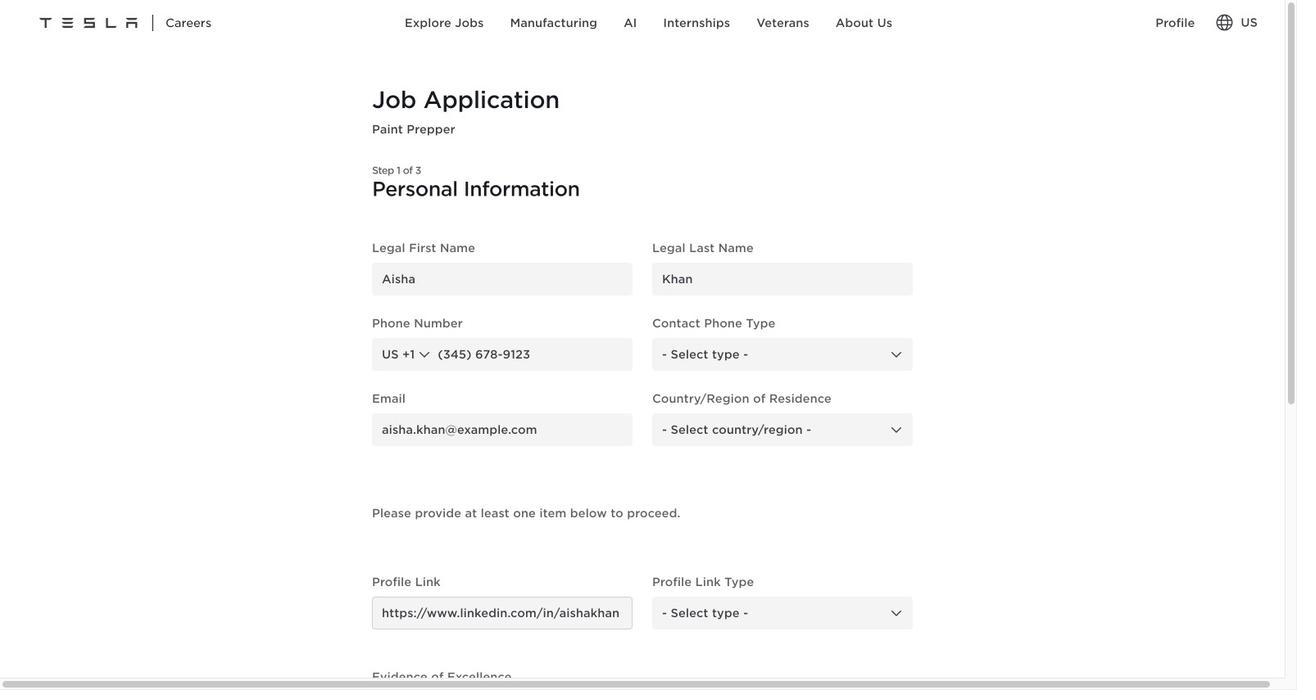 Task type: describe. For each thing, give the bounding box(es) containing it.
tesla logo image
[[39, 13, 138, 33]]

(201) 555-0123 field
[[438, 347, 623, 363]]



Task type: locate. For each thing, give the bounding box(es) containing it.
inline image
[[418, 348, 431, 361]]

None field
[[382, 271, 623, 288], [662, 271, 903, 288], [382, 422, 623, 438], [382, 606, 623, 622], [382, 271, 623, 288], [662, 271, 903, 288], [382, 422, 623, 438], [382, 606, 623, 622]]

globe image
[[1215, 13, 1234, 32]]



Task type: vqa. For each thing, say whether or not it's contained in the screenshot.
'TEXT BOX'
no



